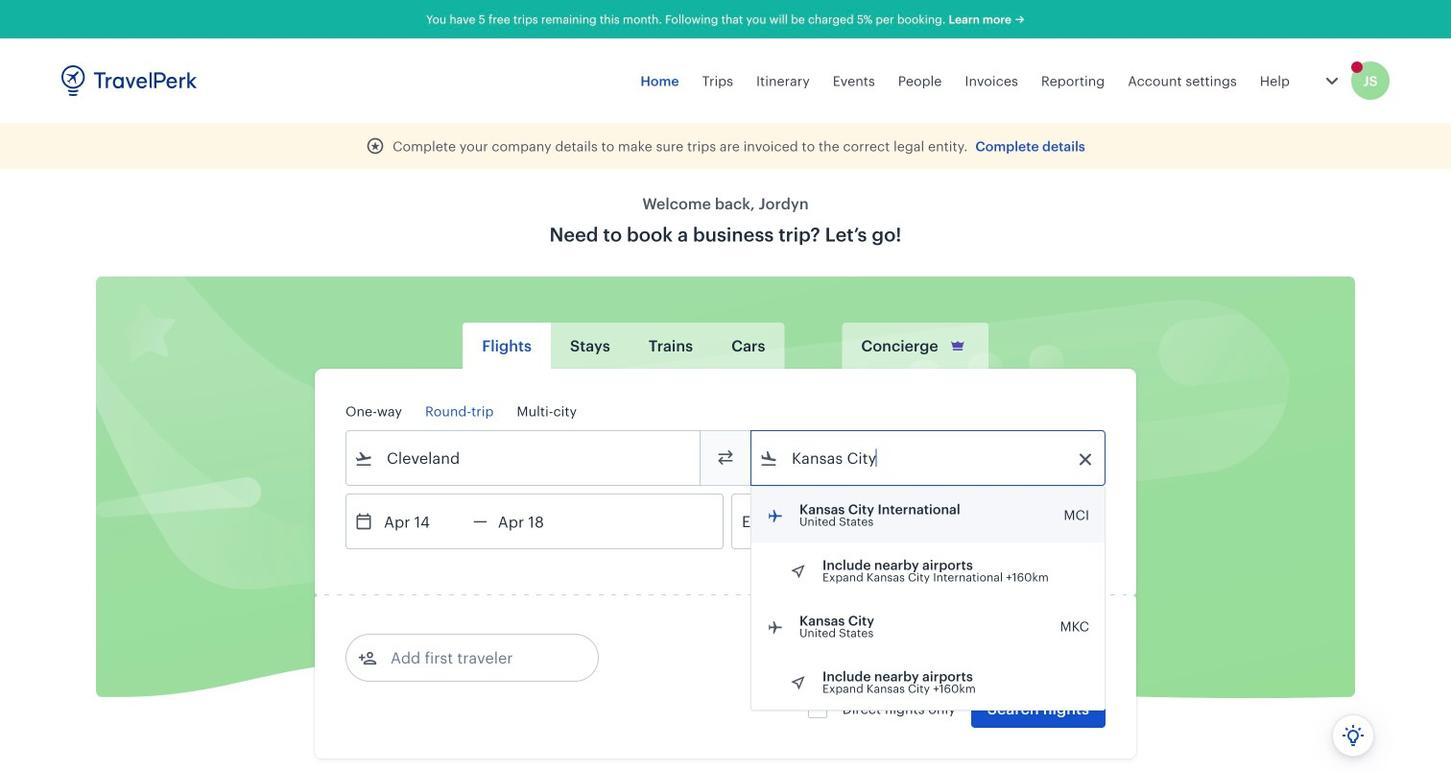 Task type: locate. For each thing, give the bounding box(es) containing it.
Add first traveler search field
[[377, 642, 577, 673]]



Task type: describe. For each thing, give the bounding box(es) containing it.
Depart text field
[[374, 495, 473, 548]]

From search field
[[374, 443, 675, 473]]

To search field
[[779, 443, 1080, 473]]

Return text field
[[488, 495, 587, 548]]



